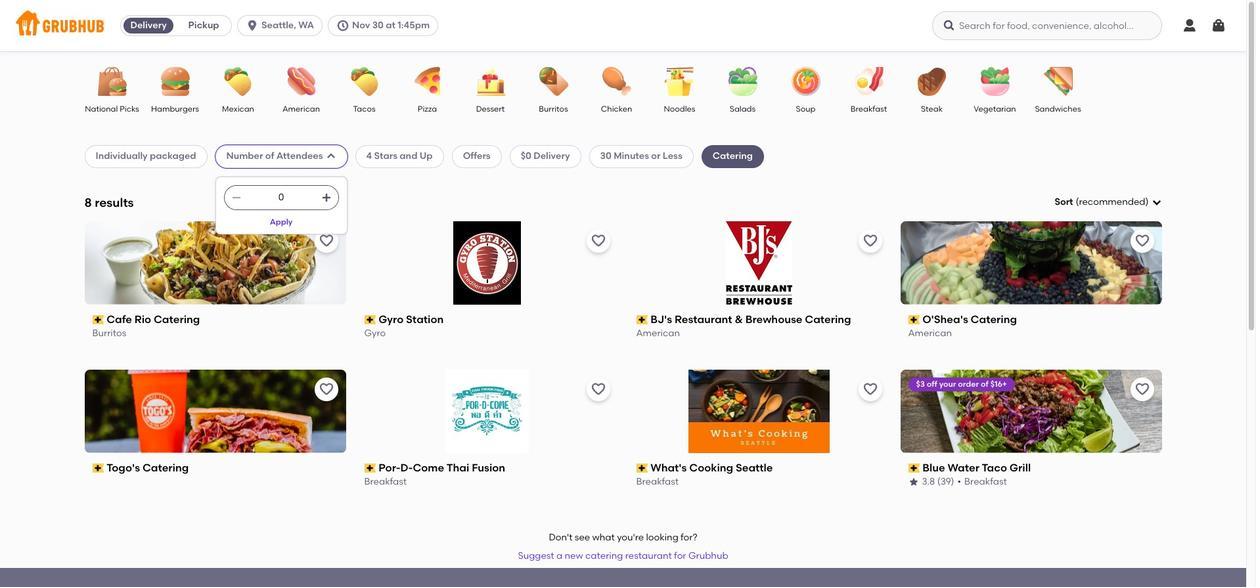 Task type: locate. For each thing, give the bounding box(es) containing it.
3.8 (39)
[[922, 477, 955, 488]]

gyro for gyro
[[364, 328, 386, 339]]

subscription pass image
[[92, 315, 104, 325], [364, 315, 376, 325], [636, 315, 648, 325], [909, 315, 920, 325], [909, 464, 920, 473]]

1 vertical spatial delivery
[[534, 151, 570, 162]]

0 vertical spatial 30
[[372, 20, 384, 31]]

grubhub
[[689, 551, 729, 562]]

togo's
[[107, 462, 140, 474]]

breakfast down 'what's'
[[636, 477, 679, 488]]

d-
[[401, 462, 413, 474]]

bj's restaurant & brewhouse catering link
[[636, 313, 882, 328]]

looking
[[646, 532, 679, 543]]

individually
[[96, 151, 148, 162]]

save this restaurant image
[[318, 233, 334, 249], [590, 233, 606, 249], [863, 233, 878, 249], [863, 382, 878, 397]]

don't see what you're looking for?
[[549, 532, 698, 543]]

catering right brewhouse
[[805, 313, 851, 326]]

subscription pass image inside the cafe rio catering link
[[92, 315, 104, 325]]

blue water taco grill link
[[909, 461, 1154, 476]]

subscription pass image inside o'shea's catering link
[[909, 315, 920, 325]]

30 left minutes
[[600, 151, 612, 162]]

of right number
[[265, 151, 274, 162]]

•
[[958, 477, 961, 488]]

seattle,
[[262, 20, 296, 31]]

brewhouse
[[746, 313, 803, 326]]

national picks image
[[89, 67, 135, 96]]

american image
[[278, 67, 324, 96]]

don't
[[549, 532, 573, 543]]

suggest
[[518, 551, 554, 562]]

30 inside "8 results" main content
[[600, 151, 612, 162]]

$0
[[521, 151, 532, 162]]

offers
[[463, 151, 491, 162]]

subscription pass image left togo's on the bottom left of the page
[[92, 464, 104, 473]]

1 vertical spatial burritos
[[92, 328, 126, 339]]

save this restaurant button for por-d-come thai fusion
[[587, 378, 610, 401]]

1 vertical spatial 30
[[600, 151, 612, 162]]

of
[[265, 151, 274, 162], [981, 380, 989, 389]]

delivery
[[130, 20, 167, 31], [534, 151, 570, 162]]

2 horizontal spatial svg image
[[1152, 197, 1162, 208]]

1 horizontal spatial subscription pass image
[[364, 464, 376, 473]]

what's cooking seattle
[[651, 462, 773, 474]]

subscription pass image for por-d-come thai fusion
[[364, 464, 376, 473]]

togo's catering logo image
[[84, 370, 346, 453]]

Input item quantity number field
[[248, 186, 314, 210]]

delivery button
[[121, 15, 176, 36]]

delivery left 'pickup'
[[130, 20, 167, 31]]

subscription pass image for o'shea's catering
[[909, 315, 920, 325]]

8
[[84, 195, 92, 210]]

burritos down the burritos image
[[539, 104, 568, 114]]

american
[[283, 104, 320, 114], [636, 328, 680, 339], [909, 328, 952, 339]]

save this restaurant image for togo's catering logo
[[318, 382, 334, 397]]

1 subscription pass image from the left
[[92, 464, 104, 473]]

save this restaurant button
[[314, 229, 338, 253], [587, 229, 610, 253], [859, 229, 882, 253], [1131, 229, 1154, 253], [314, 378, 338, 401], [587, 378, 610, 401], [859, 378, 882, 401], [1131, 378, 1154, 401]]

water
[[948, 462, 980, 474]]

subscription pass image left cafe
[[92, 315, 104, 325]]

subscription pass image inside gyro station link
[[364, 315, 376, 325]]

suggest a new catering restaurant for grubhub button
[[512, 545, 734, 569]]

for
[[674, 551, 686, 562]]

30 minutes or less
[[600, 151, 683, 162]]

0 horizontal spatial of
[[265, 151, 274, 162]]

1 vertical spatial of
[[981, 380, 989, 389]]

o'shea's catering logo image
[[901, 221, 1162, 305]]

0 horizontal spatial 30
[[372, 20, 384, 31]]

tacos
[[353, 104, 376, 114]]

svg image inside nov 30 at 1:45pm button
[[336, 19, 350, 32]]

soup
[[796, 104, 816, 114]]

off
[[927, 380, 938, 389]]

$3 off your order of $16+
[[916, 380, 1007, 389]]

por-
[[379, 462, 401, 474]]

subscription pass image left o'shea's
[[909, 315, 920, 325]]

0 vertical spatial delivery
[[130, 20, 167, 31]]

number
[[226, 151, 263, 162]]

1 vertical spatial gyro
[[364, 328, 386, 339]]

thai
[[447, 462, 469, 474]]

1 horizontal spatial svg image
[[321, 193, 332, 203]]

burritos down cafe
[[92, 328, 126, 339]]

4
[[366, 151, 372, 162]]

svg image inside seattle, wa button
[[246, 19, 259, 32]]

save this restaurant button for what's cooking seattle
[[859, 378, 882, 401]]

star icon image
[[909, 477, 919, 488]]

save this restaurant image for the o'shea's catering logo
[[1135, 233, 1150, 249]]

subscription pass image inside what's cooking seattle link
[[636, 464, 648, 473]]

cafe rio catering link
[[92, 313, 338, 328]]

pickup
[[188, 20, 219, 31]]

mexican
[[222, 104, 254, 114]]

breakfast image
[[846, 67, 892, 96]]

svg image right )
[[1152, 197, 1162, 208]]

svg image
[[246, 19, 259, 32], [321, 193, 332, 203], [1152, 197, 1162, 208]]

or
[[651, 151, 661, 162]]

what's
[[651, 462, 687, 474]]

2 horizontal spatial subscription pass image
[[636, 464, 648, 473]]

30 left at
[[372, 20, 384, 31]]

packaged
[[150, 151, 196, 162]]

subscription pass image inside bj's restaurant & brewhouse catering 'link'
[[636, 315, 648, 325]]

american down bj's
[[636, 328, 680, 339]]

subscription pass image inside togo's catering link
[[92, 464, 104, 473]]

subscription pass image
[[92, 464, 104, 473], [364, 464, 376, 473], [636, 464, 648, 473]]

$16+
[[991, 380, 1007, 389]]

catering
[[713, 151, 753, 162], [154, 313, 200, 326], [805, 313, 851, 326], [971, 313, 1017, 326], [143, 462, 189, 474]]

0 vertical spatial gyro
[[379, 313, 404, 326]]

catering
[[585, 551, 623, 562]]

o'shea's
[[923, 313, 968, 326]]

3 subscription pass image from the left
[[636, 464, 648, 473]]

None field
[[1055, 196, 1162, 209]]

nov 30 at 1:45pm
[[352, 20, 430, 31]]

subscription pass image for bj's restaurant & brewhouse catering
[[636, 315, 648, 325]]

delivery inside "8 results" main content
[[534, 151, 570, 162]]

see
[[575, 532, 590, 543]]

1:45pm
[[398, 20, 430, 31]]

gyro down gyro station
[[364, 328, 386, 339]]

at
[[386, 20, 396, 31]]

subscription pass image inside por-d-come thai fusion link
[[364, 464, 376, 473]]

2 horizontal spatial american
[[909, 328, 952, 339]]

svg image left seattle, at the left of the page
[[246, 19, 259, 32]]

1 horizontal spatial american
[[636, 328, 680, 339]]

chicken
[[601, 104, 632, 114]]

1 horizontal spatial 30
[[600, 151, 612, 162]]

gyro left the "station"
[[379, 313, 404, 326]]

svg image right 'input item quantity' number field
[[321, 193, 332, 203]]

catering right togo's on the bottom left of the page
[[143, 462, 189, 474]]

subscription pass image left gyro station
[[364, 315, 376, 325]]

sandwiches
[[1035, 104, 1081, 114]]

none field inside "8 results" main content
[[1055, 196, 1162, 209]]

por-d-come thai fusion link
[[364, 461, 610, 476]]

save this restaurant image for cafe rio catering
[[318, 233, 334, 249]]

order
[[958, 380, 979, 389]]

0 horizontal spatial subscription pass image
[[92, 464, 104, 473]]

30
[[372, 20, 384, 31], [600, 151, 612, 162]]

save this restaurant button for cafe rio catering
[[314, 229, 338, 253]]

subscription pass image for cafe rio catering
[[92, 315, 104, 325]]

svg image
[[1182, 18, 1198, 34], [1211, 18, 1227, 34], [336, 19, 350, 32], [943, 19, 956, 32], [326, 151, 336, 162], [231, 193, 242, 203]]

tacos image
[[341, 67, 387, 96]]

delivery right $0
[[534, 151, 570, 162]]

station
[[406, 313, 444, 326]]

0 horizontal spatial svg image
[[246, 19, 259, 32]]

catering inside 'link'
[[805, 313, 851, 326]]

breakfast down the breakfast image
[[851, 104, 887, 114]]

american down american image
[[283, 104, 320, 114]]

save this restaurant button for gyro station
[[587, 229, 610, 253]]

subscription pass image left por-
[[364, 464, 376, 473]]

gyro
[[379, 313, 404, 326], [364, 328, 386, 339]]

0 horizontal spatial american
[[283, 104, 320, 114]]

0 vertical spatial burritos
[[539, 104, 568, 114]]

0 vertical spatial of
[[265, 151, 274, 162]]

none field containing sort
[[1055, 196, 1162, 209]]

seattle, wa button
[[237, 15, 328, 36]]

subscription pass image left bj's
[[636, 315, 648, 325]]

save this restaurant image for gyro station
[[590, 233, 606, 249]]

subscription pass image up the star icon
[[909, 464, 920, 473]]

main navigation navigation
[[0, 0, 1247, 51]]

$0 delivery
[[521, 151, 570, 162]]

of left $16+
[[981, 380, 989, 389]]

save this restaurant image
[[1135, 233, 1150, 249], [318, 382, 334, 397], [590, 382, 606, 397], [1135, 382, 1150, 397]]

save this restaurant button for bj's restaurant & brewhouse catering
[[859, 229, 882, 253]]

)
[[1146, 197, 1149, 208]]

less
[[663, 151, 683, 162]]

salads image
[[720, 67, 766, 96]]

0 horizontal spatial delivery
[[130, 20, 167, 31]]

american down o'shea's
[[909, 328, 952, 339]]

burritos
[[539, 104, 568, 114], [92, 328, 126, 339]]

2 subscription pass image from the left
[[364, 464, 376, 473]]

burritos image
[[531, 67, 577, 96]]

subscription pass image left 'what's'
[[636, 464, 648, 473]]

gyro station link
[[364, 313, 610, 328]]

1 horizontal spatial delivery
[[534, 151, 570, 162]]

subscription pass image inside 'blue water taco grill' link
[[909, 464, 920, 473]]



Task type: describe. For each thing, give the bounding box(es) containing it.
0 horizontal spatial burritos
[[92, 328, 126, 339]]

Search for food, convenience, alcohol... search field
[[932, 11, 1162, 40]]

bj's
[[651, 313, 672, 326]]

bj's restaurant & brewhouse catering logo image
[[726, 221, 792, 305]]

bj's restaurant & brewhouse catering
[[651, 313, 851, 326]]

sort ( recommended )
[[1055, 197, 1149, 208]]

steak
[[921, 104, 943, 114]]

noodles
[[664, 104, 696, 114]]

fusion
[[472, 462, 505, 474]]

hamburgers
[[151, 104, 199, 114]]

stars
[[374, 151, 398, 162]]

noodles image
[[657, 67, 703, 96]]

grill
[[1010, 462, 1031, 474]]

sandwiches image
[[1035, 67, 1081, 96]]

restaurant
[[625, 551, 672, 562]]

breakfast down por-
[[364, 477, 407, 488]]

blue water taco grill logo image
[[901, 370, 1162, 453]]

seattle, wa
[[262, 20, 314, 31]]

nov 30 at 1:45pm button
[[328, 15, 444, 36]]

catering right rio
[[154, 313, 200, 326]]

save this restaurant image for bj's restaurant & brewhouse catering
[[863, 233, 878, 249]]

sort
[[1055, 197, 1073, 208]]

hamburgers image
[[152, 67, 198, 96]]

blue
[[923, 462, 945, 474]]

steak image
[[909, 67, 955, 96]]

blue water taco grill
[[923, 462, 1031, 474]]

30 inside button
[[372, 20, 384, 31]]

nov
[[352, 20, 370, 31]]

1 horizontal spatial of
[[981, 380, 989, 389]]

seattle
[[736, 462, 773, 474]]

o'shea's catering
[[923, 313, 1017, 326]]

salads
[[730, 104, 756, 114]]

vegetarian
[[974, 104, 1016, 114]]

national
[[85, 104, 118, 114]]

subscription pass image for gyro station
[[364, 315, 376, 325]]

8 results main content
[[0, 51, 1247, 587]]

por-d-come thai fusion
[[379, 462, 505, 474]]

up
[[420, 151, 433, 162]]

what
[[592, 532, 615, 543]]

for?
[[681, 532, 698, 543]]

what's cooking seattle logo image
[[689, 370, 830, 453]]

soup image
[[783, 67, 829, 96]]

subscription pass image for blue water taco grill
[[909, 464, 920, 473]]

apply
[[270, 218, 293, 227]]

wa
[[298, 20, 314, 31]]

pizza
[[418, 104, 437, 114]]

number of attendees
[[226, 151, 323, 162]]

individually packaged
[[96, 151, 196, 162]]

chicken image
[[594, 67, 640, 96]]

o'shea's catering link
[[909, 313, 1154, 328]]

3.8
[[922, 477, 935, 488]]

cafe rio catering logo image
[[84, 221, 346, 305]]

(39)
[[938, 477, 955, 488]]

pizza image
[[404, 67, 450, 96]]

$3
[[916, 380, 925, 389]]

restaurant
[[675, 313, 732, 326]]

1 horizontal spatial burritos
[[539, 104, 568, 114]]

cafe rio catering
[[107, 313, 200, 326]]

breakfast down the 'taco'
[[965, 477, 1007, 488]]

subscription pass image for what's cooking seattle
[[636, 464, 648, 473]]

attendees
[[277, 151, 323, 162]]

you're
[[617, 532, 644, 543]]

and
[[400, 151, 418, 162]]

new
[[565, 551, 583, 562]]

come
[[413, 462, 444, 474]]

what's cooking seattle link
[[636, 461, 882, 476]]

national picks
[[85, 104, 139, 114]]

catering down the salads
[[713, 151, 753, 162]]

picks
[[120, 104, 139, 114]]

minutes
[[614, 151, 649, 162]]

save this restaurant button for o'shea's catering
[[1131, 229, 1154, 253]]

gyro station logo image
[[453, 221, 521, 305]]

togo's catering
[[107, 462, 189, 474]]

gyro for gyro station
[[379, 313, 404, 326]]

por-d-come thai fusion logo image
[[446, 370, 529, 453]]

8 results
[[84, 195, 134, 210]]

dessert
[[476, 104, 505, 114]]

(
[[1076, 197, 1079, 208]]

cafe
[[107, 313, 132, 326]]

american for bj's restaurant & brewhouse catering
[[636, 328, 680, 339]]

subscription pass image for togo's catering
[[92, 464, 104, 473]]

togo's catering link
[[92, 461, 338, 476]]

results
[[95, 195, 134, 210]]

save this restaurant image for por-d-come thai fusion logo in the bottom left of the page
[[590, 382, 606, 397]]

rio
[[135, 313, 151, 326]]

your
[[940, 380, 956, 389]]

gyro station
[[379, 313, 444, 326]]

catering right o'shea's
[[971, 313, 1017, 326]]

american for o'shea's catering
[[909, 328, 952, 339]]

a
[[557, 551, 563, 562]]

4 stars and up
[[366, 151, 433, 162]]

mexican image
[[215, 67, 261, 96]]

taco
[[982, 462, 1007, 474]]

save this restaurant image for what's cooking seattle
[[863, 382, 878, 397]]

&
[[735, 313, 743, 326]]

cooking
[[690, 462, 733, 474]]

vegetarian image
[[972, 67, 1018, 96]]

dessert image
[[468, 67, 514, 96]]

recommended
[[1079, 197, 1146, 208]]

• breakfast
[[958, 477, 1007, 488]]

delivery inside button
[[130, 20, 167, 31]]



Task type: vqa. For each thing, say whether or not it's contained in the screenshot.
right near
no



